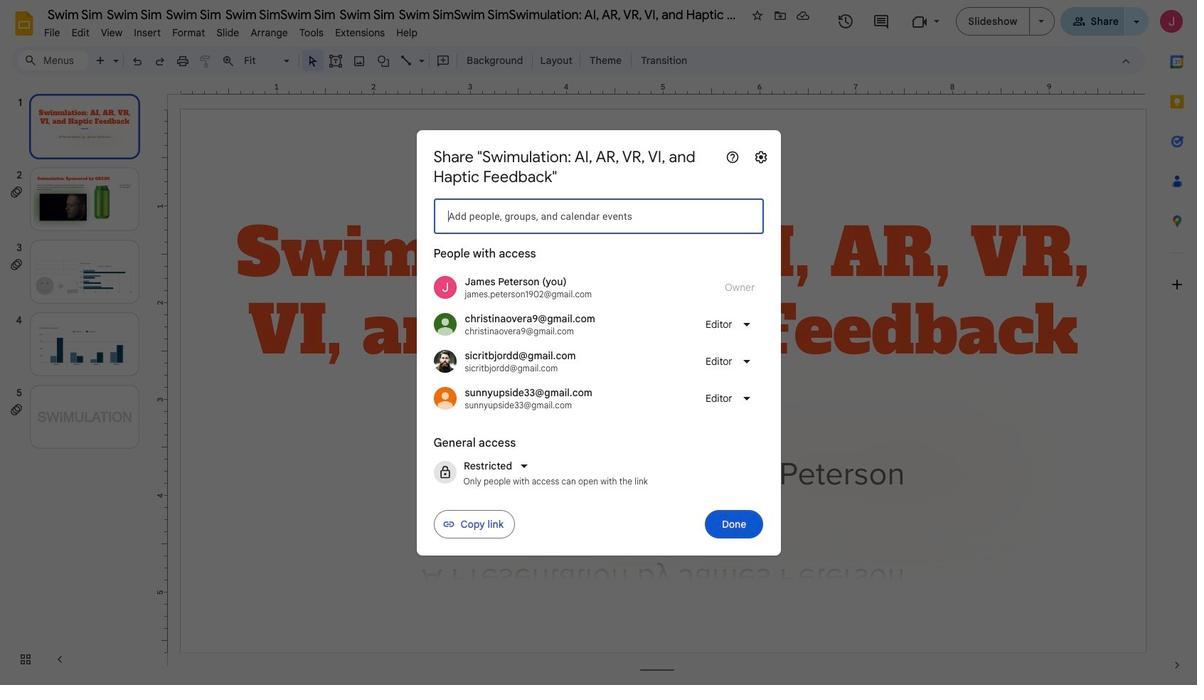 Task type: describe. For each thing, give the bounding box(es) containing it.
document status: saved to drive. image
[[796, 9, 811, 23]]

add comment (⌘+option+m) image
[[436, 54, 450, 68]]

Rename text field
[[38, 6, 746, 23]]

show all comments image
[[873, 13, 890, 30]]

share. shared with 3 people. image
[[1073, 15, 1086, 27]]

menu bar inside menu bar banner
[[38, 19, 424, 42]]

text box image
[[329, 54, 343, 68]]

slides home image
[[11, 11, 37, 36]]

last edit was on october 30, 2023 image
[[838, 13, 855, 30]]

menu bar banner
[[0, 0, 1198, 685]]

move image
[[774, 9, 788, 23]]

hide the menus (ctrl+shift+f) image
[[1119, 54, 1134, 68]]

print (⌘p) image
[[176, 54, 190, 68]]



Task type: locate. For each thing, give the bounding box(es) containing it.
line image
[[400, 54, 414, 68]]

new slide (ctrl+m) image
[[94, 54, 108, 68]]

menu bar
[[38, 19, 424, 42]]

tab list inside menu bar banner
[[1158, 42, 1198, 645]]

undo (⌘z) image
[[130, 54, 144, 68]]

Menus field
[[18, 51, 89, 70]]

star image
[[751, 9, 765, 23]]

main toolbar
[[88, 50, 695, 71]]

Star checkbox
[[748, 6, 768, 26]]

paint format image
[[199, 54, 213, 68]]

select (esc) image
[[306, 54, 320, 68]]

application
[[0, 0, 1198, 685]]

zoom image
[[221, 54, 236, 68]]

tab list
[[1158, 42, 1198, 645]]

redo (⌘y) image
[[153, 54, 167, 68]]

navigation
[[0, 80, 157, 685]]



Task type: vqa. For each thing, say whether or not it's contained in the screenshot.
Zoom 'text field'
no



